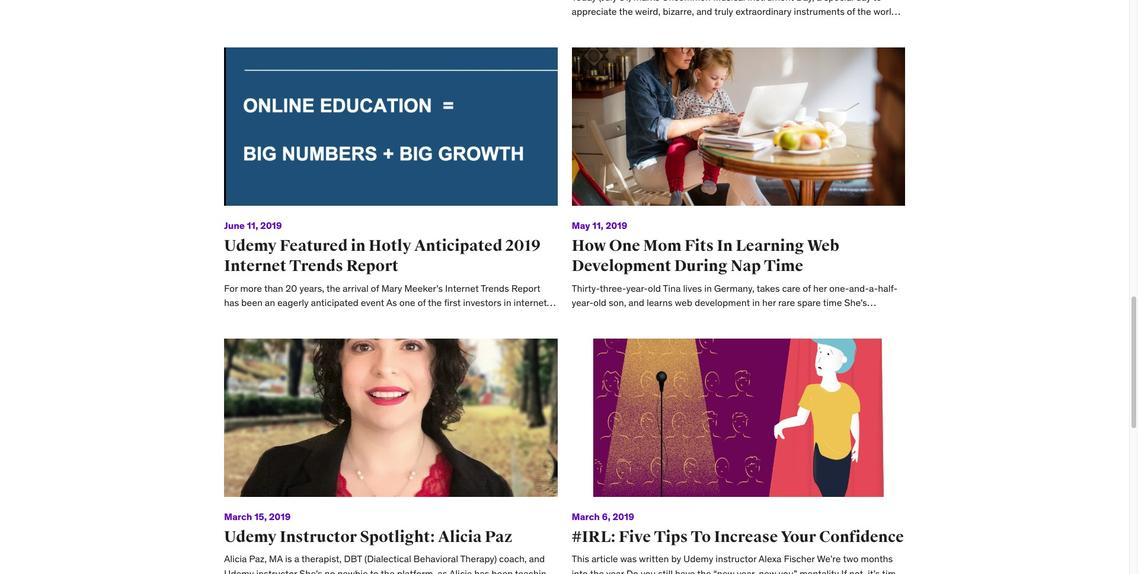 Task type: locate. For each thing, give the bounding box(es) containing it.
2019
[[260, 219, 282, 231], [606, 219, 628, 231], [506, 236, 541, 256], [269, 510, 291, 522], [613, 510, 635, 522]]

11, right may at the right top
[[593, 219, 604, 231]]

0 vertical spatial instructor
[[716, 553, 757, 565]]

months
[[861, 553, 893, 565]]

1 horizontal spatial 11,
[[593, 219, 604, 231]]

march
[[224, 510, 252, 522], [572, 510, 600, 522]]

two
[[843, 553, 859, 565]]

alicia left paz,
[[224, 553, 247, 565]]

and
[[529, 553, 545, 565]]

2 11, from the left
[[593, 219, 604, 231]]

2019 for udemy instructor spotlight: alicia paz
[[269, 510, 291, 522]]

6,
[[602, 510, 611, 522]]

report
[[346, 256, 399, 276]]

march left the 15,
[[224, 510, 252, 522]]

1 horizontal spatial march
[[572, 510, 600, 522]]

11,
[[247, 219, 258, 231], [593, 219, 604, 231]]

this
[[572, 553, 590, 565]]

0 horizontal spatial instructor
[[256, 568, 297, 574]]

2019 for udemy featured in hotly anticipated 2019 internet trends report
[[260, 219, 282, 231]]

the inside alicia paz, ma is a therapist, dbt (dialectical behavioral therapy) coach, and udemy instructor she's no newbie to the platform, as alicia has been teachin
[[381, 568, 395, 574]]

ma
[[269, 553, 283, 565]]

11, for how
[[593, 219, 604, 231]]

during
[[675, 256, 728, 276]]

1 march from the left
[[224, 510, 252, 522]]

(dialectical
[[365, 553, 411, 565]]

the
[[381, 568, 395, 574], [590, 568, 604, 574], [698, 568, 712, 574]]

1 vertical spatial alicia
[[224, 553, 247, 565]]

0 horizontal spatial march
[[224, 510, 252, 522]]

udemy featured in hotly anticipated 2019 internet trends report
[[224, 236, 541, 276]]

2019 for how one mom fits in learning web development during nap time
[[606, 219, 628, 231]]

instructor
[[280, 527, 357, 547]]

1 horizontal spatial instructor
[[716, 553, 757, 565]]

alicia right the as
[[449, 568, 472, 574]]

your
[[781, 527, 817, 547]]

2 march from the left
[[572, 510, 600, 522]]

instructor
[[716, 553, 757, 565], [256, 568, 297, 574]]

march left 6,
[[572, 510, 600, 522]]

article
[[592, 553, 618, 565]]

no
[[325, 568, 335, 574]]

have
[[675, 568, 695, 574]]

mentality
[[800, 568, 840, 574]]

web
[[808, 236, 840, 256]]

instructor down ma
[[256, 568, 297, 574]]

nap
[[731, 256, 761, 276]]

how one mom fits in learning web development during nap time
[[572, 236, 840, 276]]

mom
[[643, 236, 682, 256]]

1 vertical spatial instructor
[[256, 568, 297, 574]]

therapy)
[[460, 553, 497, 565]]

2 horizontal spatial the
[[698, 568, 712, 574]]

alicia up therapy) in the bottom left of the page
[[438, 527, 482, 547]]

newbie
[[338, 568, 368, 574]]

do
[[627, 568, 639, 574]]

1 11, from the left
[[247, 219, 258, 231]]

paz
[[485, 527, 513, 547]]

udemy down paz,
[[224, 568, 254, 574]]

the right have
[[698, 568, 712, 574]]

#irl:
[[572, 527, 616, 547]]

0 horizontal spatial the
[[381, 568, 395, 574]]

platform,
[[397, 568, 436, 574]]

udemy up have
[[684, 553, 714, 565]]

11, right june
[[247, 219, 258, 231]]

increase
[[714, 527, 778, 547]]

the down '(dialectical'
[[381, 568, 395, 574]]

alicia
[[438, 527, 482, 547], [224, 553, 247, 565], [449, 568, 472, 574]]

0 horizontal spatial 11,
[[247, 219, 258, 231]]

to
[[370, 568, 379, 574]]

new
[[759, 568, 777, 574]]

june
[[224, 219, 245, 231]]

it's
[[868, 568, 880, 574]]

2019 for #irl: five tips to increase your confidence
[[613, 510, 635, 522]]

the down 'article'
[[590, 568, 604, 574]]

udemy down the march 15, 2019
[[224, 527, 277, 547]]

2 the from the left
[[590, 568, 604, 574]]

a
[[294, 553, 299, 565]]

march for #irl: five tips to increase your confidence
[[572, 510, 600, 522]]

if
[[842, 568, 847, 574]]

been
[[492, 568, 513, 574]]

we're
[[817, 553, 841, 565]]

udemy up "internet"
[[224, 236, 277, 256]]

fischer
[[784, 553, 815, 565]]

instructor up the "year,"
[[716, 553, 757, 565]]

by
[[672, 553, 682, 565]]

internet
[[224, 256, 286, 276]]

one
[[609, 236, 641, 256]]

trends
[[289, 256, 343, 276]]

udemy instructor spotlight: alicia paz link
[[224, 527, 513, 547]]

1 the from the left
[[381, 568, 395, 574]]

1 horizontal spatial the
[[590, 568, 604, 574]]

paz,
[[249, 553, 267, 565]]

in
[[717, 236, 733, 256]]

udemy
[[224, 236, 277, 256], [224, 527, 277, 547], [684, 553, 714, 565], [224, 568, 254, 574]]



Task type: vqa. For each thing, say whether or not it's contained in the screenshot.
Report
yes



Task type: describe. For each thing, give the bounding box(es) containing it.
she's
[[300, 568, 322, 574]]

0 vertical spatial alicia
[[438, 527, 482, 547]]

fits
[[685, 236, 714, 256]]

how
[[572, 236, 606, 256]]

alexa
[[759, 553, 782, 565]]

2 vertical spatial alicia
[[449, 568, 472, 574]]

to
[[691, 527, 711, 547]]

into
[[572, 568, 588, 574]]

coach,
[[499, 553, 527, 565]]

#irl: five tips to increase your confidence
[[572, 527, 904, 547]]

udemy inside alicia paz, ma is a therapist, dbt (dialectical behavioral therapy) coach, and udemy instructor she's no newbie to the platform, as alicia has been teachin
[[224, 568, 254, 574]]

udemy featured in hotly anticipated 2019 internet trends report link
[[224, 236, 541, 276]]

featured
[[280, 236, 348, 256]]

is
[[285, 553, 292, 565]]

march 15, 2019
[[224, 510, 291, 522]]

learning
[[736, 236, 805, 256]]

as
[[438, 568, 447, 574]]

march 6, 2019
[[572, 510, 635, 522]]

instructor inside this article was written by udemy instructor alexa fischer we're two months into the year do you still have the "new year, new you" mentality if not, it's tim
[[716, 553, 757, 565]]

3 the from the left
[[698, 568, 712, 574]]

you"
[[779, 568, 798, 574]]

udemy instructor spotlight: alicia paz
[[224, 527, 513, 547]]

year
[[607, 568, 624, 574]]

dbt
[[344, 553, 362, 565]]

march for udemy instructor spotlight: alicia paz
[[224, 510, 252, 522]]

15,
[[254, 510, 267, 522]]

june 11, 2019
[[224, 219, 282, 231]]

five
[[619, 527, 651, 547]]

alicia paz, ma is a therapist, dbt (dialectical behavioral therapy) coach, and udemy instructor she's no newbie to the platform, as alicia has been teachin
[[224, 553, 552, 574]]

was
[[621, 553, 637, 565]]

written
[[639, 553, 669, 565]]

still
[[658, 568, 673, 574]]

anticipated
[[414, 236, 503, 256]]

may
[[572, 219, 590, 231]]

"new
[[714, 568, 735, 574]]

in
[[351, 236, 366, 256]]

11, for udemy
[[247, 219, 258, 231]]

spotlight:
[[360, 527, 435, 547]]

development
[[572, 256, 672, 276]]

not,
[[850, 568, 866, 574]]

instructor inside alicia paz, ma is a therapist, dbt (dialectical behavioral therapy) coach, and udemy instructor she's no newbie to the platform, as alicia has been teachin
[[256, 568, 297, 574]]

may 11, 2019
[[572, 219, 628, 231]]

#irl: five tips to increase your confidence link
[[572, 527, 904, 547]]

confidence
[[820, 527, 904, 547]]

udemy inside this article was written by udemy instructor alexa fischer we're two months into the year do you still have the "new year, new you" mentality if not, it's tim
[[684, 553, 714, 565]]

tips
[[654, 527, 688, 547]]

behavioral
[[414, 553, 458, 565]]

you
[[641, 568, 656, 574]]

therapist,
[[302, 553, 342, 565]]

has
[[475, 568, 490, 574]]

2019 inside the udemy featured in hotly anticipated 2019 internet trends report
[[506, 236, 541, 256]]

udemy inside the udemy featured in hotly anticipated 2019 internet trends report
[[224, 236, 277, 256]]

how one mom fits in learning web development during nap time link
[[572, 236, 840, 276]]

year,
[[737, 568, 757, 574]]

hotly
[[369, 236, 412, 256]]

this article was written by udemy instructor alexa fischer we're two months into the year do you still have the "new year, new you" mentality if not, it's tim
[[572, 553, 901, 574]]

time
[[764, 256, 804, 276]]



